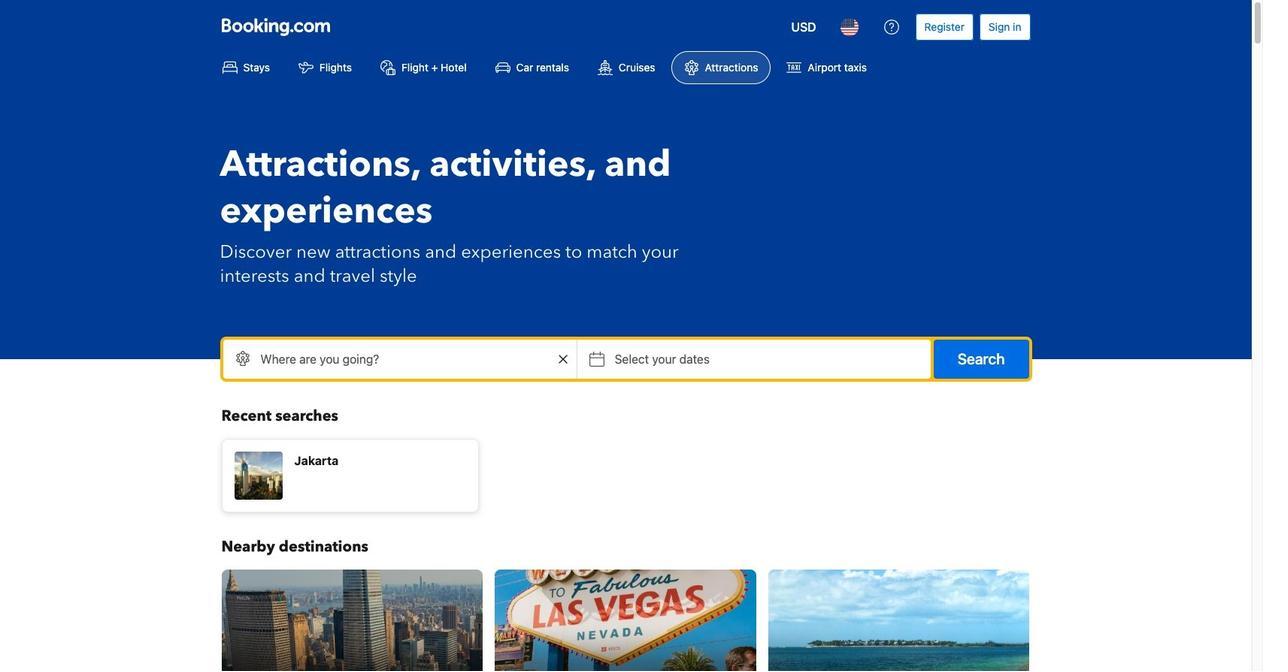 Task type: vqa. For each thing, say whether or not it's contained in the screenshot.
the San
no



Task type: describe. For each thing, give the bounding box(es) containing it.
las vegas image
[[495, 570, 757, 672]]

key west image
[[769, 570, 1030, 672]]

booking.com image
[[222, 18, 330, 36]]



Task type: locate. For each thing, give the bounding box(es) containing it.
Where are you going? search field
[[223, 340, 577, 379]]

new york image
[[222, 570, 483, 672]]



